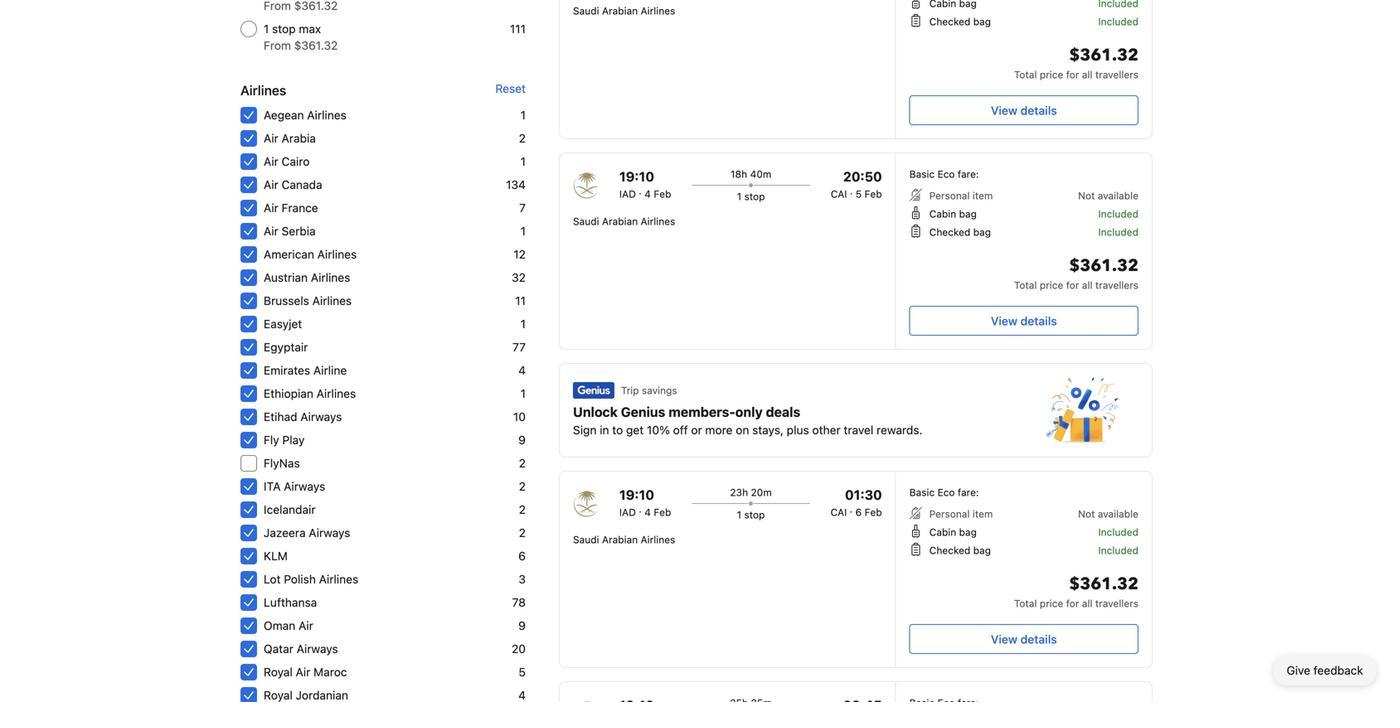Task type: describe. For each thing, give the bounding box(es) containing it.
members-
[[669, 404, 735, 420]]

111
[[510, 22, 526, 36]]

trip savings
[[621, 385, 677, 396]]

air for air serbia
[[264, 224, 278, 238]]

1 down reset button
[[521, 108, 526, 122]]

american airlines
[[264, 248, 357, 261]]

or
[[691, 423, 702, 437]]

in
[[600, 423, 609, 437]]

air for air arabia
[[264, 131, 278, 145]]

78
[[512, 596, 526, 610]]

basic for 20:50
[[910, 168, 935, 180]]

oman air
[[264, 619, 313, 633]]

air france
[[264, 201, 318, 215]]

9 for fly play
[[519, 433, 526, 447]]

from
[[264, 39, 291, 52]]

feedback
[[1314, 664, 1363, 678]]

get
[[626, 423, 644, 437]]

2 for jazeera
[[519, 526, 526, 540]]

personal for 01:30
[[929, 508, 970, 520]]

not for 01:30
[[1078, 508, 1095, 520]]

ita airways
[[264, 480, 325, 493]]

basic eco fare: for 01:30
[[910, 487, 979, 498]]

0 horizontal spatial 6
[[519, 549, 526, 563]]

give
[[1287, 664, 1311, 678]]

1 saudi from the top
[[573, 5, 599, 17]]

3
[[519, 573, 526, 586]]

not available for 01:30
[[1078, 508, 1139, 520]]

1 price from the top
[[1040, 69, 1063, 80]]

view for 01:30
[[991, 633, 1018, 646]]

on
[[736, 423, 749, 437]]

give feedback
[[1287, 664, 1363, 678]]

1 down the 7 in the left of the page
[[521, 224, 526, 238]]

savings
[[642, 385, 677, 396]]

cabin bag for 20:50
[[929, 208, 977, 220]]

to
[[612, 423, 623, 437]]

4 2 from the top
[[519, 503, 526, 517]]

air up qatar airways
[[299, 619, 313, 633]]

etihad airways
[[264, 410, 342, 424]]

feb inside 20:50 cai . 5 feb
[[865, 188, 882, 200]]

1 all from the top
[[1082, 69, 1093, 80]]

20:50 cai . 5 feb
[[831, 169, 882, 200]]

saudi for 20:50
[[573, 216, 599, 227]]

20m
[[751, 487, 772, 498]]

1 stop for 01:30
[[737, 509, 765, 521]]

airline
[[313, 364, 347, 377]]

brussels airlines
[[264, 294, 352, 308]]

cairo
[[282, 155, 310, 168]]

price for 01:30
[[1040, 598, 1063, 610]]

view details button for 20:50
[[910, 306, 1139, 336]]

ita
[[264, 480, 281, 493]]

available for 01:30
[[1098, 508, 1139, 520]]

all for 20:50
[[1082, 279, 1093, 291]]

qatar
[[264, 642, 294, 656]]

checked for 01:30
[[929, 545, 971, 556]]

19:10 for 01:30
[[619, 487, 654, 503]]

rewards.
[[877, 423, 923, 437]]

air arabia
[[264, 131, 316, 145]]

feb inside 01:30 cai . 6 feb
[[865, 507, 882, 518]]

2 for air
[[519, 131, 526, 145]]

77
[[513, 340, 526, 354]]

1 saudi arabian airlines from the top
[[573, 5, 675, 17]]

icelandair
[[264, 503, 316, 517]]

view details button for 01:30
[[910, 624, 1139, 654]]

arabian for 01:30
[[602, 534, 638, 546]]

1 down the 11
[[521, 317, 526, 331]]

1 vertical spatial 5
[[519, 666, 526, 679]]

aegean airlines
[[264, 108, 347, 122]]

1 stop max from $361.32
[[264, 22, 338, 52]]

$361.32 total price for all travellers for 20:50
[[1014, 255, 1139, 291]]

for for 20:50
[[1066, 279, 1079, 291]]

airways for qatar airways
[[297, 642, 338, 656]]

18h 40m
[[731, 168, 772, 180]]

1 down 18h
[[737, 191, 742, 202]]

easyjet
[[264, 317, 302, 331]]

1 view details from the top
[[991, 104, 1057, 117]]

1 travellers from the top
[[1095, 69, 1139, 80]]

1 $361.32 total price for all travellers from the top
[[1014, 44, 1139, 80]]

4 for 20:50
[[645, 188, 651, 200]]

total for 20:50
[[1014, 279, 1037, 291]]

view details for 20:50
[[991, 314, 1057, 328]]

checked bag for 01:30
[[929, 545, 991, 556]]

details for 20:50
[[1021, 314, 1057, 328]]

basic for 01:30
[[910, 487, 935, 498]]

saudi for 01:30
[[573, 534, 599, 546]]

air serbia
[[264, 224, 316, 238]]

1 up 10
[[521, 387, 526, 401]]

aegean
[[264, 108, 304, 122]]

arabia
[[282, 131, 316, 145]]

not available for 20:50
[[1078, 190, 1139, 202]]

ethiopian airlines
[[264, 387, 356, 401]]

jazeera airways
[[264, 526, 350, 540]]

4 included from the top
[[1098, 527, 1139, 538]]

etihad
[[264, 410, 297, 424]]

saudi arabian airlines for 01:30
[[573, 534, 675, 546]]

air cairo
[[264, 155, 310, 168]]

10
[[513, 410, 526, 424]]

personal for 20:50
[[929, 190, 970, 202]]

jazeera
[[264, 526, 306, 540]]

cai for 20:50
[[831, 188, 847, 200]]

reset
[[495, 82, 526, 95]]

travel
[[844, 423, 874, 437]]

total for 01:30
[[1014, 598, 1037, 610]]

travellers for 01:30
[[1095, 598, 1139, 610]]

american
[[264, 248, 314, 261]]

available for 20:50
[[1098, 190, 1139, 202]]

iad for 20:50
[[619, 188, 636, 200]]

7
[[519, 201, 526, 215]]

12
[[514, 248, 526, 261]]

40m
[[750, 168, 772, 180]]

3 included from the top
[[1098, 226, 1139, 238]]

deals
[[766, 404, 801, 420]]

details for 01:30
[[1021, 633, 1057, 646]]

2 included from the top
[[1098, 208, 1139, 220]]

. inside 20:50 cai . 5 feb
[[850, 185, 853, 197]]

maroc
[[314, 666, 347, 679]]

stop for 20:50
[[744, 191, 765, 202]]

01:30
[[845, 487, 882, 503]]

give feedback button
[[1274, 656, 1377, 686]]

1 down 23h
[[737, 509, 742, 521]]

1 details from the top
[[1021, 104, 1057, 117]]

emirates
[[264, 364, 310, 377]]

price for 20:50
[[1040, 279, 1063, 291]]

9 for oman air
[[519, 619, 526, 633]]

airways for ita airways
[[284, 480, 325, 493]]

20
[[512, 642, 526, 656]]

unlock genius members-only deals sign in to get 10% off or more on stays, plus other travel rewards.
[[573, 404, 923, 437]]

austrian airlines
[[264, 271, 350, 284]]

1 view from the top
[[991, 104, 1018, 117]]

off
[[673, 423, 688, 437]]

cabin for 20:50
[[929, 208, 956, 220]]

saudi arabian airlines for 20:50
[[573, 216, 675, 227]]

lufthansa
[[264, 596, 317, 610]]

5 inside 20:50 cai . 5 feb
[[856, 188, 862, 200]]

1 total from the top
[[1014, 69, 1037, 80]]

flynas
[[264, 457, 300, 470]]



Task type: vqa. For each thing, say whether or not it's contained in the screenshot.
NEW
no



Task type: locate. For each thing, give the bounding box(es) containing it.
cai down 20:50 on the right top of page
[[831, 188, 847, 200]]

2 vertical spatial total
[[1014, 598, 1037, 610]]

eco for 01:30
[[938, 487, 955, 498]]

1 vertical spatial basic eco fare:
[[910, 487, 979, 498]]

0 vertical spatial travellers
[[1095, 69, 1139, 80]]

reset button
[[495, 80, 526, 97]]

2 for ita
[[519, 480, 526, 493]]

3 arabian from the top
[[602, 534, 638, 546]]

6 up 3
[[519, 549, 526, 563]]

personal item for 01:30
[[929, 508, 993, 520]]

1 iad from the top
[[619, 188, 636, 200]]

3 2 from the top
[[519, 480, 526, 493]]

0 vertical spatial checked bag
[[929, 16, 991, 27]]

0 vertical spatial details
[[1021, 104, 1057, 117]]

item for 01:30
[[973, 508, 993, 520]]

1 vertical spatial item
[[973, 508, 993, 520]]

details
[[1021, 104, 1057, 117], [1021, 314, 1057, 328], [1021, 633, 1057, 646]]

other
[[812, 423, 841, 437]]

basic right 01:30
[[910, 487, 935, 498]]

personal
[[929, 190, 970, 202], [929, 508, 970, 520]]

3 price from the top
[[1040, 598, 1063, 610]]

basic right 20:50 on the right top of page
[[910, 168, 935, 180]]

airways for jazeera airways
[[309, 526, 350, 540]]

brussels
[[264, 294, 309, 308]]

airways up icelandair
[[284, 480, 325, 493]]

1 stop for 20:50
[[737, 191, 765, 202]]

2 view from the top
[[991, 314, 1018, 328]]

1 vertical spatial 4
[[518, 364, 526, 377]]

air down air cairo
[[264, 178, 278, 192]]

arabian for 20:50
[[602, 216, 638, 227]]

5 included from the top
[[1098, 545, 1139, 556]]

1 vertical spatial price
[[1040, 279, 1063, 291]]

3 travellers from the top
[[1095, 598, 1139, 610]]

ethiopian
[[264, 387, 313, 401]]

max
[[299, 22, 321, 36]]

0 vertical spatial saudi arabian airlines
[[573, 5, 675, 17]]

2 cabin bag from the top
[[929, 527, 977, 538]]

cai down 01:30
[[831, 507, 847, 518]]

2 19:10 iad . 4 feb from the top
[[619, 487, 671, 518]]

0 vertical spatial 5
[[856, 188, 862, 200]]

2 vertical spatial view details
[[991, 633, 1057, 646]]

more
[[705, 423, 733, 437]]

2 travellers from the top
[[1095, 279, 1139, 291]]

0 vertical spatial checked
[[929, 16, 971, 27]]

cai inside 20:50 cai . 5 feb
[[831, 188, 847, 200]]

0 horizontal spatial 5
[[519, 666, 526, 679]]

canada
[[282, 178, 322, 192]]

2 vertical spatial saudi
[[573, 534, 599, 546]]

qatar airways
[[264, 642, 338, 656]]

3 details from the top
[[1021, 633, 1057, 646]]

1 vertical spatial not available
[[1078, 508, 1139, 520]]

cabin bag
[[929, 208, 977, 220], [929, 527, 977, 538]]

0 vertical spatial 4
[[645, 188, 651, 200]]

5 2 from the top
[[519, 526, 526, 540]]

1 vertical spatial for
[[1066, 279, 1079, 291]]

1 up from
[[264, 22, 269, 36]]

air left france
[[264, 201, 278, 215]]

1 vertical spatial travellers
[[1095, 279, 1139, 291]]

3 view details from the top
[[991, 633, 1057, 646]]

2 1 stop from the top
[[737, 509, 765, 521]]

view details
[[991, 104, 1057, 117], [991, 314, 1057, 328], [991, 633, 1057, 646]]

saudi
[[573, 5, 599, 17], [573, 216, 599, 227], [573, 534, 599, 546]]

2 arabian from the top
[[602, 216, 638, 227]]

1 vertical spatial view details button
[[910, 306, 1139, 336]]

1 vertical spatial iad
[[619, 507, 636, 518]]

0 vertical spatial 19:10 iad . 4 feb
[[619, 169, 671, 200]]

6 down 01:30
[[856, 507, 862, 518]]

0 vertical spatial stop
[[272, 22, 296, 36]]

9 down 78
[[519, 619, 526, 633]]

1 stop down "18h 40m"
[[737, 191, 765, 202]]

20:50
[[843, 169, 882, 185]]

1 vertical spatial personal
[[929, 508, 970, 520]]

basic eco fare: for 20:50
[[910, 168, 979, 180]]

sign
[[573, 423, 597, 437]]

fare: for 01:30
[[958, 487, 979, 498]]

1 vertical spatial 6
[[519, 549, 526, 563]]

cai for 01:30
[[831, 507, 847, 518]]

11
[[515, 294, 526, 308]]

all for 01:30
[[1082, 598, 1093, 610]]

$361.32 total price for all travellers for 01:30
[[1014, 573, 1139, 610]]

2 not from the top
[[1078, 508, 1095, 520]]

. inside 01:30 cai . 6 feb
[[850, 503, 853, 515]]

3 view from the top
[[991, 633, 1018, 646]]

23h 20m
[[730, 487, 772, 498]]

serbia
[[282, 224, 316, 238]]

royal air maroc
[[264, 666, 347, 679]]

0 vertical spatial all
[[1082, 69, 1093, 80]]

view details button
[[910, 95, 1139, 125], [910, 306, 1139, 336], [910, 624, 1139, 654]]

1 vertical spatial saudi
[[573, 216, 599, 227]]

not available
[[1078, 190, 1139, 202], [1078, 508, 1139, 520]]

0 vertical spatial not available
[[1078, 190, 1139, 202]]

0 vertical spatial basic eco fare:
[[910, 168, 979, 180]]

2 view details button from the top
[[910, 306, 1139, 336]]

1 cabin from the top
[[929, 208, 956, 220]]

1 vertical spatial 9
[[519, 619, 526, 633]]

oman
[[264, 619, 295, 633]]

feb
[[654, 188, 671, 200], [865, 188, 882, 200], [654, 507, 671, 518], [865, 507, 882, 518]]

2 vertical spatial checked
[[929, 545, 971, 556]]

basic eco fare: down rewards.
[[910, 487, 979, 498]]

0 vertical spatial 6
[[856, 507, 862, 518]]

genius
[[621, 404, 665, 420]]

play
[[282, 433, 305, 447]]

1 1 stop from the top
[[737, 191, 765, 202]]

egyptair
[[264, 340, 308, 354]]

1 2 from the top
[[519, 131, 526, 145]]

0 vertical spatial cabin bag
[[929, 208, 977, 220]]

iad for 01:30
[[619, 507, 636, 518]]

3 $361.32 total price for all travellers from the top
[[1014, 573, 1139, 610]]

2 vertical spatial all
[[1082, 598, 1093, 610]]

2 fare: from the top
[[958, 487, 979, 498]]

1 fare: from the top
[[958, 168, 979, 180]]

air left serbia on the left top
[[264, 224, 278, 238]]

01:30 cai . 6 feb
[[831, 487, 882, 518]]

2 for from the top
[[1066, 279, 1079, 291]]

airways down the ethiopian airlines on the bottom of the page
[[300, 410, 342, 424]]

19:10 iad . 4 feb
[[619, 169, 671, 200], [619, 487, 671, 518]]

personal item
[[929, 190, 993, 202], [929, 508, 993, 520]]

3 saudi arabian airlines from the top
[[573, 534, 675, 546]]

lot
[[264, 573, 281, 586]]

air canada
[[264, 178, 322, 192]]

0 vertical spatial basic
[[910, 168, 935, 180]]

19:10
[[619, 169, 654, 185], [619, 487, 654, 503]]

1 vertical spatial cabin
[[929, 527, 956, 538]]

0 vertical spatial 1 stop
[[737, 191, 765, 202]]

basic
[[910, 168, 935, 180], [910, 487, 935, 498]]

2 vertical spatial 4
[[645, 507, 651, 518]]

for for 01:30
[[1066, 598, 1079, 610]]

5 down 20:50 on the right top of page
[[856, 188, 862, 200]]

5 down 20
[[519, 666, 526, 679]]

airways up royal air maroc
[[297, 642, 338, 656]]

2 saudi from the top
[[573, 216, 599, 227]]

2 saudi arabian airlines from the top
[[573, 216, 675, 227]]

lot polish airlines
[[264, 573, 358, 586]]

3 for from the top
[[1066, 598, 1079, 610]]

airways right jazeera
[[309, 526, 350, 540]]

2 view details from the top
[[991, 314, 1057, 328]]

1 vertical spatial stop
[[744, 191, 765, 202]]

2 vertical spatial $361.32 total price for all travellers
[[1014, 573, 1139, 610]]

1 vertical spatial total
[[1014, 279, 1037, 291]]

1 up "134"
[[521, 155, 526, 168]]

1 9 from the top
[[519, 433, 526, 447]]

2 basic from the top
[[910, 487, 935, 498]]

included
[[1098, 16, 1139, 27], [1098, 208, 1139, 220], [1098, 226, 1139, 238], [1098, 527, 1139, 538], [1098, 545, 1139, 556]]

royal
[[264, 666, 293, 679]]

2 basic eco fare: from the top
[[910, 487, 979, 498]]

polish
[[284, 573, 316, 586]]

checked
[[929, 16, 971, 27], [929, 226, 971, 238], [929, 545, 971, 556]]

airways for etihad airways
[[300, 410, 342, 424]]

air for air canada
[[264, 178, 278, 192]]

0 vertical spatial price
[[1040, 69, 1063, 80]]

0 vertical spatial iad
[[619, 188, 636, 200]]

1 basic eco fare: from the top
[[910, 168, 979, 180]]

1 vertical spatial arabian
[[602, 216, 638, 227]]

1 horizontal spatial 5
[[856, 188, 862, 200]]

2 total from the top
[[1014, 279, 1037, 291]]

1 item from the top
[[973, 190, 993, 202]]

1 vertical spatial all
[[1082, 279, 1093, 291]]

air for air cairo
[[264, 155, 278, 168]]

1 19:10 from the top
[[619, 169, 654, 185]]

checked bag for 20:50
[[929, 226, 991, 238]]

32
[[512, 271, 526, 284]]

2 9 from the top
[[519, 619, 526, 633]]

2 iad from the top
[[619, 507, 636, 518]]

2 eco from the top
[[938, 487, 955, 498]]

bag
[[973, 16, 991, 27], [959, 208, 977, 220], [973, 226, 991, 238], [959, 527, 977, 538], [973, 545, 991, 556]]

0 vertical spatial view details
[[991, 104, 1057, 117]]

trip
[[621, 385, 639, 396]]

1 personal item from the top
[[929, 190, 993, 202]]

fly play
[[264, 433, 305, 447]]

1 vertical spatial eco
[[938, 487, 955, 498]]

1 stop down 23h 20m
[[737, 509, 765, 521]]

3 total from the top
[[1014, 598, 1037, 610]]

airlines
[[641, 5, 675, 17], [241, 83, 286, 98], [307, 108, 347, 122], [641, 216, 675, 227], [317, 248, 357, 261], [311, 271, 350, 284], [312, 294, 352, 308], [317, 387, 356, 401], [641, 534, 675, 546], [319, 573, 358, 586]]

2 vertical spatial price
[[1040, 598, 1063, 610]]

2 vertical spatial travellers
[[1095, 598, 1139, 610]]

view details for 01:30
[[991, 633, 1057, 646]]

0 vertical spatial arabian
[[602, 5, 638, 17]]

0 vertical spatial eco
[[938, 168, 955, 180]]

1 stop
[[737, 191, 765, 202], [737, 509, 765, 521]]

1 personal from the top
[[929, 190, 970, 202]]

2 all from the top
[[1082, 279, 1093, 291]]

19:10 iad . 4 feb for 01:30
[[619, 487, 671, 518]]

cai inside 01:30 cai . 6 feb
[[831, 507, 847, 518]]

2 details from the top
[[1021, 314, 1057, 328]]

available
[[1098, 190, 1139, 202], [1098, 508, 1139, 520]]

3 view details button from the top
[[910, 624, 1139, 654]]

2 checked bag from the top
[[929, 226, 991, 238]]

basic eco fare: right 20:50 on the right top of page
[[910, 168, 979, 180]]

1 checked bag from the top
[[929, 16, 991, 27]]

2 price from the top
[[1040, 279, 1063, 291]]

1 vertical spatial 19:10 iad . 4 feb
[[619, 487, 671, 518]]

0 vertical spatial personal item
[[929, 190, 993, 202]]

air down aegean
[[264, 131, 278, 145]]

stop down 23h 20m
[[744, 509, 765, 521]]

0 vertical spatial personal
[[929, 190, 970, 202]]

item for 20:50
[[973, 190, 993, 202]]

1 cabin bag from the top
[[929, 208, 977, 220]]

1 19:10 iad . 4 feb from the top
[[619, 169, 671, 200]]

1 not available from the top
[[1078, 190, 1139, 202]]

plus
[[787, 423, 809, 437]]

cabin for 01:30
[[929, 527, 956, 538]]

france
[[282, 201, 318, 215]]

cabin bag for 01:30
[[929, 527, 977, 538]]

1 inside 1 stop max from $361.32
[[264, 22, 269, 36]]

0 vertical spatial cabin
[[929, 208, 956, 220]]

klm
[[264, 549, 288, 563]]

2 2 from the top
[[519, 457, 526, 470]]

stop inside 1 stop max from $361.32
[[272, 22, 296, 36]]

0 vertical spatial not
[[1078, 190, 1095, 202]]

1 available from the top
[[1098, 190, 1139, 202]]

personal item for 20:50
[[929, 190, 993, 202]]

4 for 01:30
[[645, 507, 651, 518]]

3 checked bag from the top
[[929, 545, 991, 556]]

airways
[[300, 410, 342, 424], [284, 480, 325, 493], [309, 526, 350, 540], [297, 642, 338, 656]]

view for 20:50
[[991, 314, 1018, 328]]

18h
[[731, 168, 747, 180]]

0 vertical spatial view details button
[[910, 95, 1139, 125]]

0 vertical spatial item
[[973, 190, 993, 202]]

1 vertical spatial 19:10
[[619, 487, 654, 503]]

travellers for 20:50
[[1095, 279, 1139, 291]]

0 vertical spatial available
[[1098, 190, 1139, 202]]

2 personal from the top
[[929, 508, 970, 520]]

1 vertical spatial saudi arabian airlines
[[573, 216, 675, 227]]

1 vertical spatial view
[[991, 314, 1018, 328]]

2 $361.32 total price for all travellers from the top
[[1014, 255, 1139, 291]]

1 vertical spatial basic
[[910, 487, 935, 498]]

2
[[519, 131, 526, 145], [519, 457, 526, 470], [519, 480, 526, 493], [519, 503, 526, 517], [519, 526, 526, 540]]

1 horizontal spatial 6
[[856, 507, 862, 518]]

1 eco from the top
[[938, 168, 955, 180]]

2 vertical spatial view
[[991, 633, 1018, 646]]

1 checked from the top
[[929, 16, 971, 27]]

2 not available from the top
[[1078, 508, 1139, 520]]

2 vertical spatial saudi arabian airlines
[[573, 534, 675, 546]]

1 view details button from the top
[[910, 95, 1139, 125]]

1 vertical spatial view details
[[991, 314, 1057, 328]]

air left cairo
[[264, 155, 278, 168]]

stop for 01:30
[[744, 509, 765, 521]]

stop
[[272, 22, 296, 36], [744, 191, 765, 202], [744, 509, 765, 521]]

0 vertical spatial $361.32 total price for all travellers
[[1014, 44, 1139, 80]]

0 vertical spatial saudi
[[573, 5, 599, 17]]

0 vertical spatial cai
[[831, 188, 847, 200]]

3 checked from the top
[[929, 545, 971, 556]]

19:10 iad . 4 feb for 20:50
[[619, 169, 671, 200]]

air down qatar airways
[[296, 666, 310, 679]]

2 cai from the top
[[831, 507, 847, 518]]

2 cabin from the top
[[929, 527, 956, 538]]

stays,
[[752, 423, 784, 437]]

2 personal item from the top
[[929, 508, 993, 520]]

stop down "18h 40m"
[[744, 191, 765, 202]]

1
[[264, 22, 269, 36], [521, 108, 526, 122], [521, 155, 526, 168], [737, 191, 742, 202], [521, 224, 526, 238], [521, 317, 526, 331], [521, 387, 526, 401], [737, 509, 742, 521]]

1 vertical spatial fare:
[[958, 487, 979, 498]]

3 all from the top
[[1082, 598, 1093, 610]]

0 vertical spatial view
[[991, 104, 1018, 117]]

1 arabian from the top
[[602, 5, 638, 17]]

134
[[506, 178, 526, 192]]

9 down 10
[[519, 433, 526, 447]]

1 vertical spatial checked
[[929, 226, 971, 238]]

stop up from
[[272, 22, 296, 36]]

1 cai from the top
[[831, 188, 847, 200]]

1 vertical spatial checked bag
[[929, 226, 991, 238]]

view
[[991, 104, 1018, 117], [991, 314, 1018, 328], [991, 633, 1018, 646]]

arabian
[[602, 5, 638, 17], [602, 216, 638, 227], [602, 534, 638, 546]]

2 vertical spatial view details button
[[910, 624, 1139, 654]]

1 for from the top
[[1066, 69, 1079, 80]]

1 vertical spatial available
[[1098, 508, 1139, 520]]

2 vertical spatial arabian
[[602, 534, 638, 546]]

fare: for 20:50
[[958, 168, 979, 180]]

4
[[645, 188, 651, 200], [518, 364, 526, 377], [645, 507, 651, 518]]

for
[[1066, 69, 1079, 80], [1066, 279, 1079, 291], [1066, 598, 1079, 610]]

2 19:10 from the top
[[619, 487, 654, 503]]

fly
[[264, 433, 279, 447]]

not for 20:50
[[1078, 190, 1095, 202]]

2 vertical spatial for
[[1066, 598, 1079, 610]]

2 vertical spatial stop
[[744, 509, 765, 521]]

austrian
[[264, 271, 308, 284]]

1 vertical spatial $361.32 total price for all travellers
[[1014, 255, 1139, 291]]

23h
[[730, 487, 748, 498]]

6 inside 01:30 cai . 6 feb
[[856, 507, 862, 518]]

2 item from the top
[[973, 508, 993, 520]]

2 checked from the top
[[929, 226, 971, 238]]

0 vertical spatial fare:
[[958, 168, 979, 180]]

1 basic from the top
[[910, 168, 935, 180]]

1 vertical spatial 1 stop
[[737, 509, 765, 521]]

0 vertical spatial 19:10
[[619, 169, 654, 185]]

eco for 20:50
[[938, 168, 955, 180]]

0 vertical spatial 9
[[519, 433, 526, 447]]

1 vertical spatial details
[[1021, 314, 1057, 328]]

1 included from the top
[[1098, 16, 1139, 27]]

only
[[735, 404, 763, 420]]

checked for 20:50
[[929, 226, 971, 238]]

2 vertical spatial details
[[1021, 633, 1057, 646]]

1 vertical spatial personal item
[[929, 508, 993, 520]]

1 vertical spatial cabin bag
[[929, 527, 977, 538]]

1 vertical spatial not
[[1078, 508, 1095, 520]]

2 vertical spatial checked bag
[[929, 545, 991, 556]]

air for air france
[[264, 201, 278, 215]]

0 vertical spatial for
[[1066, 69, 1079, 80]]

19:10 for 20:50
[[619, 169, 654, 185]]

2 available from the top
[[1098, 508, 1139, 520]]

1 vertical spatial cai
[[831, 507, 847, 518]]

emirates airline
[[264, 364, 347, 377]]

unlock
[[573, 404, 618, 420]]

3 saudi from the top
[[573, 534, 599, 546]]

0 vertical spatial total
[[1014, 69, 1037, 80]]

genius image
[[1046, 377, 1119, 444], [573, 382, 615, 399], [573, 382, 615, 399]]

1 not from the top
[[1078, 190, 1095, 202]]

$361.32 inside 1 stop max from $361.32
[[294, 39, 338, 52]]

10%
[[647, 423, 670, 437]]



